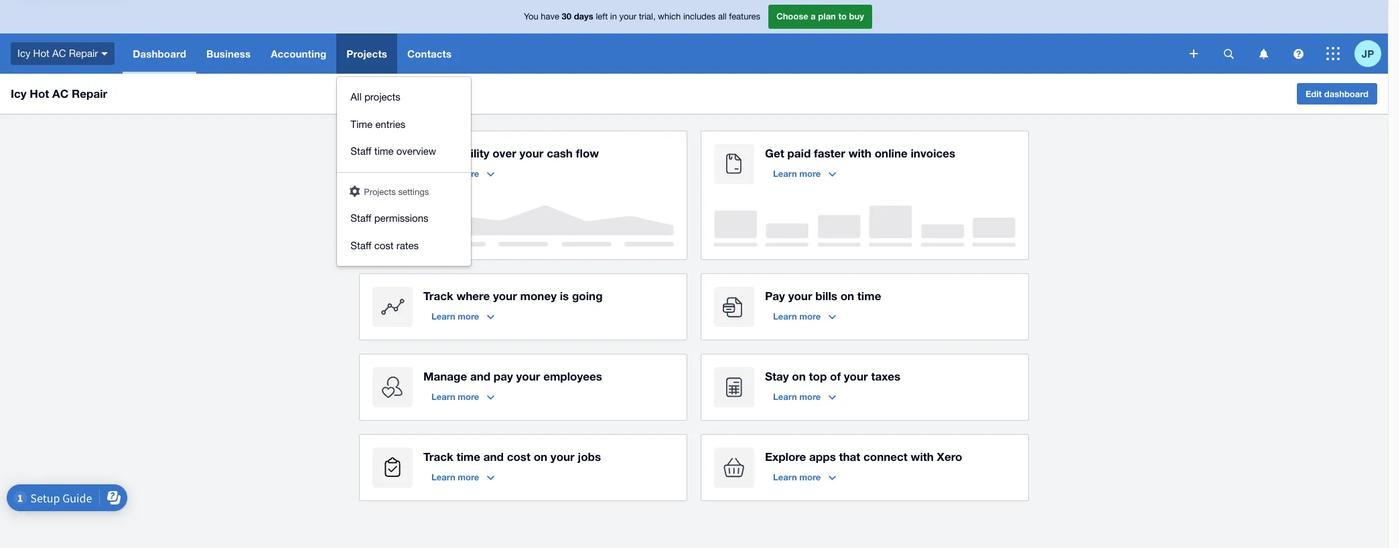 Task type: vqa. For each thing, say whether or not it's contained in the screenshot.
the date related to Start date
no



Task type: describe. For each thing, give the bounding box(es) containing it.
0 horizontal spatial with
[[849, 146, 872, 160]]

learn more for visibility
[[432, 168, 479, 179]]

learn more for paid
[[773, 168, 821, 179]]

ac inside popup button
[[52, 47, 66, 59]]

includes
[[684, 12, 716, 22]]

your inside "you have 30 days left in your trial, which includes all features"
[[620, 12, 637, 22]]

get visibility over your cash flow
[[424, 146, 599, 160]]

1 vertical spatial icy hot ac repair
[[11, 86, 107, 101]]

more for your
[[800, 311, 821, 322]]

pay
[[765, 289, 785, 303]]

banking preview line graph image
[[373, 206, 674, 247]]

learn for and
[[432, 391, 455, 402]]

learn for on
[[773, 391, 797, 402]]

projects for projects
[[347, 48, 387, 60]]

choose
[[777, 11, 809, 22]]

explore
[[765, 450, 807, 464]]

learn more button for and
[[424, 386, 503, 407]]

entries
[[376, 118, 406, 130]]

2 horizontal spatial time
[[858, 289, 882, 303]]

invoices preview bar graph image
[[714, 206, 1016, 247]]

visibility
[[446, 146, 490, 160]]

repair inside popup button
[[69, 47, 98, 59]]

accounting
[[271, 48, 327, 60]]

more for apps
[[800, 472, 821, 483]]

cash
[[547, 146, 573, 160]]

learn more button for time
[[424, 466, 503, 488]]

dashboard
[[1325, 88, 1369, 99]]

learn more for apps
[[773, 472, 821, 483]]

invoices
[[911, 146, 956, 160]]

1 horizontal spatial svg image
[[1327, 47, 1340, 60]]

bills icon image
[[714, 287, 755, 327]]

1 vertical spatial on
[[792, 369, 806, 383]]

pay
[[494, 369, 513, 383]]

learn more button for your
[[765, 306, 845, 327]]

xero
[[937, 450, 963, 464]]

stay on top of your taxes
[[765, 369, 901, 383]]

learn for apps
[[773, 472, 797, 483]]

learn more button for visibility
[[424, 163, 503, 184]]

connect
[[864, 450, 908, 464]]

flow
[[576, 146, 599, 160]]

your right pay
[[516, 369, 540, 383]]

dashboard link
[[123, 34, 196, 74]]

1 vertical spatial and
[[484, 450, 504, 464]]

svg image inside icy hot ac repair popup button
[[101, 52, 108, 55]]

manage and pay your employees
[[424, 369, 602, 383]]

learn for where
[[432, 311, 455, 322]]

all
[[718, 12, 727, 22]]

a
[[811, 11, 816, 22]]

money
[[520, 289, 557, 303]]

hot inside popup button
[[33, 47, 49, 59]]

overview
[[397, 145, 436, 157]]

jobs
[[578, 450, 601, 464]]

taxes icon image
[[714, 367, 755, 407]]

plan
[[819, 11, 836, 22]]

top
[[809, 369, 827, 383]]

jp
[[1362, 47, 1375, 59]]

staff time overview
[[351, 145, 436, 157]]

navigation containing dashboard
[[123, 34, 1181, 266]]

more for paid
[[800, 168, 821, 179]]

get for get visibility over your cash flow
[[424, 146, 443, 160]]

time for track time and cost on your jobs
[[457, 450, 481, 464]]

features
[[729, 12, 761, 22]]

track for track time and cost on your jobs
[[424, 450, 454, 464]]

1 vertical spatial hot
[[30, 86, 49, 101]]

days
[[574, 11, 594, 22]]

staff cost rates link
[[337, 232, 471, 259]]

your right 'pay'
[[789, 289, 813, 303]]

that
[[839, 450, 861, 464]]

banking icon image
[[373, 144, 413, 184]]

your left jobs
[[551, 450, 575, 464]]

track where your money is going
[[424, 289, 603, 303]]

is
[[560, 289, 569, 303]]

pay your bills on time
[[765, 289, 882, 303]]

2 horizontal spatial on
[[841, 289, 855, 303]]

time for staff time overview
[[374, 145, 394, 157]]

permissions
[[374, 212, 429, 224]]

where
[[457, 289, 490, 303]]

time
[[351, 118, 373, 130]]

edit dashboard button
[[1297, 83, 1378, 105]]

all projects
[[351, 91, 401, 103]]

stay
[[765, 369, 789, 383]]

learn more button for on
[[765, 386, 845, 407]]

buy
[[850, 11, 865, 22]]

projects for projects settings
[[364, 187, 396, 197]]

employees
[[544, 369, 602, 383]]

you
[[524, 12, 539, 22]]

more for where
[[458, 311, 479, 322]]

add-ons icon image
[[714, 448, 755, 488]]

over
[[493, 146, 517, 160]]

1 vertical spatial ac
[[52, 86, 69, 101]]

projects settings
[[364, 187, 429, 197]]



Task type: locate. For each thing, give the bounding box(es) containing it.
time
[[374, 145, 394, 157], [858, 289, 882, 303], [457, 450, 481, 464]]

1 vertical spatial staff
[[351, 212, 372, 224]]

on left top
[[792, 369, 806, 383]]

projects
[[365, 91, 401, 103]]

learn more button down visibility
[[424, 163, 503, 184]]

learn more button down apps
[[765, 466, 845, 488]]

svg image
[[1224, 49, 1234, 59], [1294, 49, 1304, 59], [1190, 50, 1198, 58], [101, 52, 108, 55]]

navigation
[[123, 34, 1181, 266]]

faster
[[814, 146, 846, 160]]

online
[[875, 146, 908, 160]]

business
[[206, 48, 251, 60]]

learn more button down manage
[[424, 386, 503, 407]]

cost
[[374, 240, 394, 251], [507, 450, 531, 464]]

get left paid
[[765, 146, 785, 160]]

learn more button down pay your bills on time
[[765, 306, 845, 327]]

learn for time
[[432, 472, 455, 483]]

edit
[[1306, 88, 1322, 99]]

manage
[[424, 369, 467, 383]]

0 horizontal spatial get
[[424, 146, 443, 160]]

paid
[[788, 146, 811, 160]]

icy hot ac repair inside popup button
[[17, 47, 98, 59]]

0 horizontal spatial on
[[534, 450, 548, 464]]

staff time overview link
[[337, 138, 471, 165]]

learn for visibility
[[432, 168, 455, 179]]

0 vertical spatial time
[[374, 145, 394, 157]]

rates
[[397, 240, 419, 251]]

learn more down where at the left bottom of page
[[432, 311, 479, 322]]

with left xero
[[911, 450, 934, 464]]

apps
[[810, 450, 836, 464]]

2 track from the top
[[424, 450, 454, 464]]

going
[[572, 289, 603, 303]]

projects right header icon
[[364, 187, 396, 197]]

more for and
[[458, 391, 479, 402]]

time entries
[[351, 118, 406, 130]]

0 horizontal spatial time
[[374, 145, 394, 157]]

learn more button for paid
[[765, 163, 845, 184]]

30
[[562, 11, 572, 22]]

with right faster
[[849, 146, 872, 160]]

on left jobs
[[534, 450, 548, 464]]

you have 30 days left in your trial, which includes all features
[[524, 11, 761, 22]]

more down visibility
[[458, 168, 479, 179]]

more down top
[[800, 391, 821, 402]]

your right where at the left bottom of page
[[493, 289, 517, 303]]

trial,
[[639, 12, 656, 22]]

to
[[839, 11, 847, 22]]

learn down visibility
[[432, 168, 455, 179]]

staff permissions link
[[337, 205, 471, 232]]

your right of
[[844, 369, 868, 383]]

0 vertical spatial repair
[[69, 47, 98, 59]]

learn down paid
[[773, 168, 797, 179]]

your right in
[[620, 12, 637, 22]]

1 horizontal spatial get
[[765, 146, 785, 160]]

projects button
[[337, 34, 397, 74]]

on
[[841, 289, 855, 303], [792, 369, 806, 383], [534, 450, 548, 464]]

0 vertical spatial track
[[424, 289, 454, 303]]

staff cost rates
[[351, 240, 419, 251]]

more for time
[[458, 472, 479, 483]]

settings
[[398, 187, 429, 197]]

1 horizontal spatial cost
[[507, 450, 531, 464]]

2 get from the left
[[765, 146, 785, 160]]

learn more down 'pay'
[[773, 311, 821, 322]]

get left visibility
[[424, 146, 443, 160]]

your
[[620, 12, 637, 22], [520, 146, 544, 160], [493, 289, 517, 303], [789, 289, 813, 303], [516, 369, 540, 383], [844, 369, 868, 383], [551, 450, 575, 464]]

0 horizontal spatial svg image
[[1260, 49, 1268, 59]]

track for track where your money is going
[[424, 289, 454, 303]]

1 horizontal spatial on
[[792, 369, 806, 383]]

learn more button for where
[[424, 306, 503, 327]]

1 horizontal spatial with
[[911, 450, 934, 464]]

learn more for your
[[773, 311, 821, 322]]

0 vertical spatial icy
[[17, 47, 30, 59]]

staff inside 'link'
[[351, 145, 372, 157]]

0 vertical spatial staff
[[351, 145, 372, 157]]

learn more button down top
[[765, 386, 845, 407]]

2 vertical spatial staff
[[351, 240, 372, 251]]

icy hot ac repair
[[17, 47, 98, 59], [11, 86, 107, 101]]

track money icon image
[[373, 287, 413, 327]]

learn down 'pay'
[[773, 311, 797, 322]]

projects
[[347, 48, 387, 60], [364, 187, 396, 197]]

header image
[[350, 185, 360, 197]]

all projects link
[[337, 84, 471, 111]]

banner
[[0, 0, 1389, 266]]

in
[[610, 12, 617, 22]]

1 vertical spatial icy
[[11, 86, 27, 101]]

get
[[424, 146, 443, 160], [765, 146, 785, 160]]

accounting button
[[261, 34, 337, 74]]

learn more for where
[[432, 311, 479, 322]]

business button
[[196, 34, 261, 74]]

learn more button down paid
[[765, 163, 845, 184]]

group containing all projects
[[337, 77, 471, 266]]

bills
[[816, 289, 838, 303]]

1 horizontal spatial time
[[457, 450, 481, 464]]

more for on
[[800, 391, 821, 402]]

learn more down manage
[[432, 391, 479, 402]]

staff permissions
[[351, 212, 429, 224]]

banner containing jp
[[0, 0, 1389, 266]]

staff down header icon
[[351, 212, 372, 224]]

1 vertical spatial with
[[911, 450, 934, 464]]

left
[[596, 12, 608, 22]]

0 vertical spatial with
[[849, 146, 872, 160]]

employees icon image
[[373, 367, 413, 407]]

contacts
[[408, 48, 452, 60]]

cost inside list box
[[374, 240, 394, 251]]

0 vertical spatial ac
[[52, 47, 66, 59]]

learn more down visibility
[[432, 168, 479, 179]]

projects up 'all projects'
[[347, 48, 387, 60]]

icy
[[17, 47, 30, 59], [11, 86, 27, 101]]

staff down time
[[351, 145, 372, 157]]

all
[[351, 91, 362, 103]]

ac
[[52, 47, 66, 59], [52, 86, 69, 101]]

list box
[[337, 77, 471, 266]]

and
[[470, 369, 491, 383], [484, 450, 504, 464]]

repair
[[69, 47, 98, 59], [72, 86, 107, 101]]

0 vertical spatial cost
[[374, 240, 394, 251]]

more down pay your bills on time
[[800, 311, 821, 322]]

1 get from the left
[[424, 146, 443, 160]]

more down apps
[[800, 472, 821, 483]]

1 vertical spatial track
[[424, 450, 454, 464]]

time entries link
[[337, 111, 471, 138]]

more down manage
[[458, 391, 479, 402]]

2 vertical spatial on
[[534, 450, 548, 464]]

0 vertical spatial projects
[[347, 48, 387, 60]]

on right bills
[[841, 289, 855, 303]]

staff
[[351, 145, 372, 157], [351, 212, 372, 224], [351, 240, 372, 251]]

choose a plan to buy
[[777, 11, 865, 22]]

icy inside popup button
[[17, 47, 30, 59]]

staff for staff permissions
[[351, 212, 372, 224]]

2 vertical spatial time
[[457, 450, 481, 464]]

learn down explore
[[773, 472, 797, 483]]

staff for staff cost rates
[[351, 240, 372, 251]]

learn for paid
[[773, 168, 797, 179]]

0 vertical spatial icy hot ac repair
[[17, 47, 98, 59]]

1 vertical spatial projects
[[364, 187, 396, 197]]

track time and cost on your jobs
[[424, 450, 601, 464]]

learn more
[[432, 168, 479, 179], [773, 168, 821, 179], [432, 311, 479, 322], [773, 311, 821, 322], [432, 391, 479, 402], [773, 391, 821, 402], [432, 472, 479, 483], [773, 472, 821, 483]]

learn down stay
[[773, 391, 797, 402]]

explore apps that connect with xero
[[765, 450, 963, 464]]

get for get paid faster with online invoices
[[765, 146, 785, 160]]

time inside 'link'
[[374, 145, 394, 157]]

0 vertical spatial on
[[841, 289, 855, 303]]

learn for your
[[773, 311, 797, 322]]

list box containing all projects
[[337, 77, 471, 266]]

track
[[424, 289, 454, 303], [424, 450, 454, 464]]

2 staff from the top
[[351, 212, 372, 224]]

0 vertical spatial hot
[[33, 47, 49, 59]]

3 staff from the top
[[351, 240, 372, 251]]

track right projects icon
[[424, 450, 454, 464]]

learn more button
[[424, 163, 503, 184], [765, 163, 845, 184], [424, 306, 503, 327], [765, 306, 845, 327], [424, 386, 503, 407], [765, 386, 845, 407], [424, 466, 503, 488], [765, 466, 845, 488]]

more down paid
[[800, 168, 821, 179]]

contacts button
[[397, 34, 462, 74]]

icy hot ac repair button
[[0, 34, 123, 74]]

learn more down paid
[[773, 168, 821, 179]]

your right over
[[520, 146, 544, 160]]

more
[[458, 168, 479, 179], [800, 168, 821, 179], [458, 311, 479, 322], [800, 311, 821, 322], [458, 391, 479, 402], [800, 391, 821, 402], [458, 472, 479, 483], [800, 472, 821, 483]]

1 vertical spatial time
[[858, 289, 882, 303]]

projects inside popup button
[[347, 48, 387, 60]]

1 staff from the top
[[351, 145, 372, 157]]

staff for staff time overview
[[351, 145, 372, 157]]

svg image
[[1327, 47, 1340, 60], [1260, 49, 1268, 59]]

learn more for time
[[432, 472, 479, 483]]

learn right projects icon
[[432, 472, 455, 483]]

0 horizontal spatial cost
[[374, 240, 394, 251]]

learn more down stay
[[773, 391, 821, 402]]

get paid faster with online invoices
[[765, 146, 956, 160]]

learn more for and
[[432, 391, 479, 402]]

learn down manage
[[432, 391, 455, 402]]

learn right track money icon
[[432, 311, 455, 322]]

learn more button for apps
[[765, 466, 845, 488]]

learn
[[432, 168, 455, 179], [773, 168, 797, 179], [432, 311, 455, 322], [773, 311, 797, 322], [432, 391, 455, 402], [773, 391, 797, 402], [432, 472, 455, 483], [773, 472, 797, 483]]

jp button
[[1355, 34, 1389, 74]]

more for visibility
[[458, 168, 479, 179]]

have
[[541, 12, 560, 22]]

1 vertical spatial cost
[[507, 450, 531, 464]]

track left where at the left bottom of page
[[424, 289, 454, 303]]

1 vertical spatial repair
[[72, 86, 107, 101]]

projects icon image
[[373, 448, 413, 488]]

taxes
[[872, 369, 901, 383]]

which
[[658, 12, 681, 22]]

more down where at the left bottom of page
[[458, 311, 479, 322]]

staff down staff permissions
[[351, 240, 372, 251]]

learn more for on
[[773, 391, 821, 402]]

learn more button down 'track time and cost on your jobs'
[[424, 466, 503, 488]]

dashboard
[[133, 48, 186, 60]]

0 vertical spatial and
[[470, 369, 491, 383]]

invoices icon image
[[714, 144, 755, 184]]

learn more down explore
[[773, 472, 821, 483]]

with
[[849, 146, 872, 160], [911, 450, 934, 464]]

group inside navigation
[[337, 77, 471, 266]]

learn more down 'track time and cost on your jobs'
[[432, 472, 479, 483]]

learn more button down where at the left bottom of page
[[424, 306, 503, 327]]

group
[[337, 77, 471, 266]]

of
[[830, 369, 841, 383]]

more down 'track time and cost on your jobs'
[[458, 472, 479, 483]]

1 track from the top
[[424, 289, 454, 303]]

edit dashboard
[[1306, 88, 1369, 99]]



